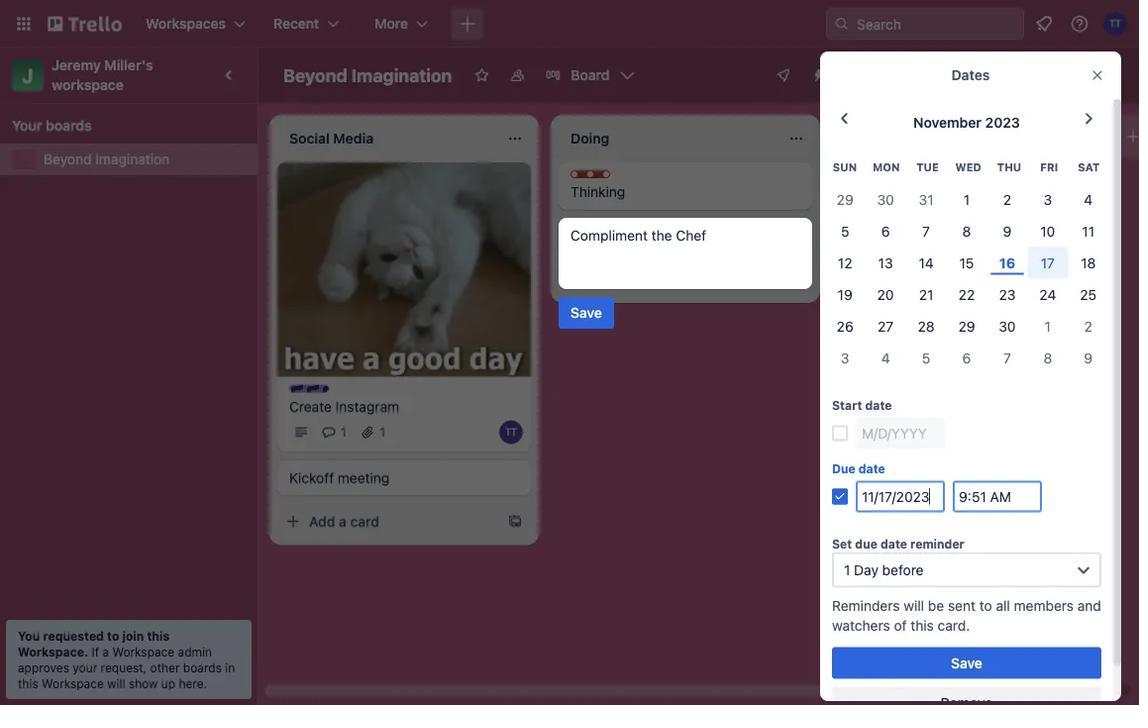 Task type: locate. For each thing, give the bounding box(es) containing it.
0 vertical spatial imagination
[[351, 64, 452, 86]]

r button
[[981, 61, 1009, 89]]

1 vertical spatial 9 button
[[1068, 342, 1109, 374]]

1 horizontal spatial beyond
[[283, 64, 347, 86]]

7 button up 14
[[906, 215, 946, 247]]

change up move
[[854, 332, 904, 349]]

0 horizontal spatial 1 button
[[946, 184, 987, 215]]

1 horizontal spatial a
[[339, 513, 347, 529]]

workspace visible image
[[510, 67, 525, 83]]

0 horizontal spatial create from template… image
[[507, 513, 523, 529]]

4
[[1084, 191, 1093, 207], [881, 349, 890, 366]]

1 horizontal spatial 7 button
[[987, 342, 1028, 374]]

a down kickoff meeting
[[339, 513, 347, 529]]

16 button
[[987, 247, 1028, 279]]

this right of at the bottom right
[[911, 617, 934, 633]]

1 left day at the right bottom of page
[[844, 561, 850, 578]]

1 vertical spatial add
[[309, 513, 335, 529]]

imagination inside board name text box
[[351, 64, 452, 86]]

imagination left the star or unstar board icon
[[351, 64, 452, 86]]

add for add a card button for create from template… image for kickoff meeting
[[309, 513, 335, 529]]

0 horizontal spatial 9
[[1003, 223, 1012, 239]]

save down card.
[[951, 655, 982, 671]]

boards right your at left
[[46, 117, 92, 134]]

a for create from template… image for kickoff meeting
[[339, 513, 347, 529]]

sun
[[833, 161, 857, 174]]

date for start date
[[865, 398, 892, 412]]

1 horizontal spatial 4
[[1084, 191, 1093, 207]]

8
[[962, 223, 971, 239], [1043, 349, 1052, 366]]

members right all
[[1014, 597, 1074, 613]]

start date
[[832, 398, 892, 412]]

1 vertical spatial 7 button
[[987, 342, 1028, 374]]

2 horizontal spatial this
[[911, 617, 934, 633]]

1 edit from the top
[[854, 261, 879, 277]]

2 change from the top
[[854, 332, 904, 349]]

0 vertical spatial 3
[[1044, 191, 1052, 207]]

this inside if a workspace admin approves your request, other boards in this workspace will show up here.
[[18, 677, 38, 690]]

will inside the "reminders will be sent to all members and watchers of this card."
[[904, 597, 924, 613]]

1 down wed
[[964, 191, 970, 207]]

5 button up 12
[[825, 215, 865, 247]]

1 horizontal spatial 4 button
[[1068, 184, 1109, 215]]

watchers
[[832, 617, 890, 633]]

a
[[901, 180, 909, 196], [339, 513, 347, 529], [102, 645, 109, 659]]

8 button down 24 button
[[1028, 342, 1068, 374]]

imagination down your boards with 1 items element on the left top of page
[[95, 151, 170, 167]]

8 down 24 button
[[1043, 349, 1052, 366]]

create instagram
[[289, 398, 399, 414]]

boards
[[46, 117, 92, 134], [183, 661, 222, 675]]

8 button up the 15
[[946, 215, 987, 247]]

will inside if a workspace admin approves your request, other boards in this workspace will show up here.
[[107, 677, 125, 690]]

0 vertical spatial a
[[901, 180, 909, 196]]

2 vertical spatial date
[[881, 537, 907, 551]]

1 horizontal spatial workspace
[[112, 645, 174, 659]]

due date
[[832, 462, 885, 476]]

6 button up 13
[[865, 215, 906, 247]]

will left be
[[904, 597, 924, 613]]

23 button
[[987, 279, 1028, 310]]

0 vertical spatial 1 button
[[946, 184, 987, 215]]

1 horizontal spatial terry turtle (terryturtle) image
[[1103, 12, 1127, 36]]

1
[[964, 191, 970, 207], [1045, 318, 1051, 334], [341, 425, 346, 439], [380, 425, 385, 439], [844, 561, 850, 578]]

7 button down 23 button
[[987, 342, 1028, 374]]

kickoff
[[289, 469, 334, 486]]

1 horizontal spatial 30 button
[[987, 310, 1028, 342]]

30 button down 23
[[987, 310, 1028, 342]]

card down meeting
[[350, 513, 379, 529]]

30 down mon
[[877, 191, 894, 207]]

set
[[832, 537, 852, 551]]

this
[[911, 617, 934, 633], [147, 629, 170, 643], [18, 677, 38, 690]]

2 button down '25'
[[1068, 310, 1109, 342]]

add down mon
[[872, 180, 898, 196]]

2
[[1003, 191, 1011, 207], [1084, 318, 1092, 334]]

1 for 1 day before
[[844, 561, 850, 578]]

1 horizontal spatial add a card button
[[840, 172, 1062, 204]]

will
[[904, 597, 924, 613], [107, 677, 125, 690]]

add
[[872, 180, 898, 196], [309, 513, 335, 529]]

workspace
[[112, 645, 174, 659], [42, 677, 104, 690]]

M/D/YYYY text field
[[856, 481, 945, 512]]

4 down the sat
[[1084, 191, 1093, 207]]

9 down 25 button
[[1084, 349, 1093, 366]]

open
[[854, 225, 889, 242]]

0 vertical spatial will
[[904, 597, 924, 613]]

7
[[922, 223, 930, 239], [1003, 349, 1011, 366]]

workspace
[[52, 77, 124, 93]]

1 vertical spatial 6 button
[[946, 342, 987, 374]]

this for workspace
[[18, 677, 38, 690]]

0 vertical spatial 3 button
[[1028, 184, 1068, 215]]

archive button
[[820, 468, 915, 499]]

card down 'tue'
[[913, 180, 942, 196]]

november
[[913, 114, 982, 131]]

add a card
[[872, 180, 942, 196], [309, 513, 379, 529]]

9 up 16
[[1003, 223, 1012, 239]]

0 vertical spatial 5
[[841, 223, 849, 239]]

1 button down 24
[[1028, 310, 1068, 342]]

star or unstar board image
[[474, 67, 490, 83]]

board
[[571, 67, 610, 83]]

0 vertical spatial 2
[[1003, 191, 1011, 207]]

1 vertical spatial edit
[[854, 439, 879, 456]]

8 up the 15
[[962, 223, 971, 239]]

0 vertical spatial 7 button
[[906, 215, 946, 247]]

1 vertical spatial save
[[951, 655, 982, 671]]

0 vertical spatial edit
[[854, 261, 879, 277]]

3 button down 26
[[825, 342, 865, 374]]

20 button
[[865, 279, 906, 310]]

reminders
[[832, 597, 900, 613]]

7 down 23 button
[[1003, 349, 1011, 366]]

members up 28 at the right
[[908, 297, 969, 313]]

compliment
[[571, 227, 648, 244]]

date up before
[[881, 537, 907, 551]]

17
[[1041, 254, 1055, 271]]

1 vertical spatial workspace
[[42, 677, 104, 690]]

add down the kickoff
[[309, 513, 335, 529]]

kickoff meeting link
[[289, 468, 519, 488]]

0 vertical spatial 4 button
[[1068, 184, 1109, 215]]

workspace down your
[[42, 677, 104, 690]]

1 vertical spatial change
[[854, 332, 904, 349]]

date down move
[[865, 398, 892, 412]]

6 up 13
[[881, 223, 890, 239]]

1 vertical spatial 7
[[1003, 349, 1011, 366]]

25
[[1080, 286, 1097, 302]]

1 horizontal spatial 8 button
[[1028, 342, 1068, 374]]

will down request,
[[107, 677, 125, 690]]

a left 31
[[901, 180, 909, 196]]

1 horizontal spatial 6
[[962, 349, 971, 366]]

9
[[1003, 223, 1012, 239], [1084, 349, 1093, 366]]

6
[[881, 223, 890, 239], [962, 349, 971, 366]]

add a card button for create from template… icon
[[840, 172, 1062, 204]]

2023
[[985, 114, 1020, 131]]

2 edit from the top
[[854, 439, 879, 456]]

cover
[[908, 332, 944, 349]]

0 vertical spatial 8 button
[[946, 215, 987, 247]]

create board or workspace image
[[458, 14, 478, 34]]

26
[[837, 318, 854, 334]]

0 vertical spatial terry turtle (terryturtle) image
[[1103, 12, 1127, 36]]

0 vertical spatial beyond
[[283, 64, 347, 86]]

jeremy miller (jeremymiller198) image
[[956, 61, 983, 89]]

sent
[[948, 597, 976, 613]]

change up 27 on the top right of the page
[[854, 297, 904, 313]]

copy
[[854, 404, 888, 420]]

29
[[837, 191, 854, 207], [958, 318, 975, 334]]

1 horizontal spatial 2 button
[[1068, 310, 1109, 342]]

5 left open
[[841, 223, 849, 239]]

2 horizontal spatial a
[[901, 180, 909, 196]]

card for create from template… icon
[[913, 180, 942, 196]]

save down compliment
[[571, 305, 602, 321]]

3 down 26 button
[[841, 349, 849, 366]]

0 horizontal spatial 7
[[922, 223, 930, 239]]

4 for bottommost 4 button
[[881, 349, 890, 366]]

2 down 'thu'
[[1003, 191, 1011, 207]]

terry turtle (terryturtle) image
[[1103, 12, 1127, 36], [499, 420, 523, 444]]

dates
[[951, 67, 990, 83]]

1 vertical spatial add a card
[[309, 513, 379, 529]]

members inside the "reminders will be sent to all members and watchers of this card."
[[1014, 597, 1074, 613]]

1 change from the top
[[854, 297, 904, 313]]

to left the join
[[107, 629, 119, 643]]

1 vertical spatial 1 button
[[1028, 310, 1068, 342]]

3 button up 10
[[1028, 184, 1068, 215]]

30 down 23 button
[[999, 318, 1016, 334]]

back to home image
[[48, 8, 122, 40]]

1 button down wed
[[946, 184, 987, 215]]

j
[[22, 63, 33, 87]]

1 vertical spatial will
[[107, 677, 125, 690]]

29 down sun
[[837, 191, 854, 207]]

thu
[[997, 161, 1021, 174]]

0 horizontal spatial members
[[908, 297, 969, 313]]

1 horizontal spatial 3 button
[[1028, 184, 1068, 215]]

0 horizontal spatial will
[[107, 677, 125, 690]]

edit
[[854, 261, 879, 277], [854, 439, 879, 456]]

card up 14
[[893, 225, 922, 242]]

date down the edit dates
[[859, 462, 885, 476]]

0 horizontal spatial terry turtle (terryturtle) image
[[499, 420, 523, 444]]

0 horizontal spatial 4
[[881, 349, 890, 366]]

workspace down the join
[[112, 645, 174, 659]]

save button down card.
[[832, 647, 1101, 679]]

edit inside edit labels button
[[854, 261, 879, 277]]

thinking link
[[571, 182, 800, 202]]

0 horizontal spatial to
[[107, 629, 119, 643]]

11
[[1082, 223, 1095, 239]]

0 horizontal spatial 8 button
[[946, 215, 987, 247]]

members inside button
[[908, 297, 969, 313]]

0 vertical spatial card
[[913, 180, 942, 196]]

other
[[150, 661, 180, 675]]

card.
[[938, 617, 970, 633]]

3 button
[[1028, 184, 1068, 215], [825, 342, 865, 374]]

4 down the change cover
[[881, 349, 890, 366]]

0 vertical spatial to
[[979, 597, 992, 613]]

9 button up 16
[[987, 215, 1028, 247]]

admin
[[178, 645, 212, 659]]

1 vertical spatial add a card button
[[277, 506, 499, 537]]

day
[[854, 561, 878, 578]]

6 button right cover
[[946, 342, 987, 374]]

16
[[999, 254, 1015, 271]]

boards down admin
[[183, 661, 222, 675]]

1 horizontal spatial 6 button
[[946, 342, 987, 374]]

open information menu image
[[1070, 14, 1090, 34]]

5 button
[[825, 215, 865, 247], [906, 342, 946, 374]]

29 button down 22
[[946, 310, 987, 342]]

0 horizontal spatial 30 button
[[865, 184, 906, 215]]

0 horizontal spatial 30
[[877, 191, 894, 207]]

3 down the 'fri'
[[1044, 191, 1052, 207]]

6 button
[[865, 215, 906, 247], [946, 342, 987, 374]]

0 vertical spatial 30
[[877, 191, 894, 207]]

create from template… image
[[788, 271, 804, 287], [507, 513, 523, 529]]

to inside the "reminders will be sent to all members and watchers of this card."
[[979, 597, 992, 613]]

0 vertical spatial date
[[865, 398, 892, 412]]

7 button
[[906, 215, 946, 247], [987, 342, 1028, 374]]

save button down compliment
[[559, 297, 614, 329]]

0 horizontal spatial 3
[[841, 349, 849, 366]]

date for due date
[[859, 462, 885, 476]]

0 horizontal spatial 4 button
[[865, 342, 906, 374]]

change for change members
[[854, 297, 904, 313]]

jeremy
[[52, 57, 101, 73]]

29 down 22 button
[[958, 318, 975, 334]]

0 vertical spatial save
[[571, 305, 602, 321]]

0 horizontal spatial 29 button
[[825, 184, 865, 215]]

29 button
[[825, 184, 865, 215], [946, 310, 987, 342]]

5 button down 28 at the right
[[906, 342, 946, 374]]

power ups image
[[775, 67, 791, 83]]

members
[[908, 297, 969, 313], [1014, 597, 1074, 613]]

create from template… image
[[1070, 180, 1086, 196]]

1 vertical spatial 3
[[841, 349, 849, 366]]

edit for edit dates
[[854, 439, 879, 456]]

1 vertical spatial 4
[[881, 349, 890, 366]]

this down approves at the bottom
[[18, 677, 38, 690]]

1 down create instagram
[[341, 425, 346, 439]]

0 horizontal spatial a
[[102, 645, 109, 659]]

9 button down 25 button
[[1068, 342, 1109, 374]]

boards inside if a workspace admin approves your request, other boards in this workspace will show up here.
[[183, 661, 222, 675]]

1 vertical spatial 2
[[1084, 318, 1092, 334]]

0 vertical spatial add
[[872, 180, 898, 196]]

25 button
[[1068, 279, 1109, 310]]

1 vertical spatial 8
[[1043, 349, 1052, 366]]

set due date reminder
[[832, 537, 965, 551]]

0 vertical spatial 6
[[881, 223, 890, 239]]

create from template… image for compliment the chef
[[788, 271, 804, 287]]

to left all
[[979, 597, 992, 613]]

7 down 31 button
[[922, 223, 930, 239]]

1 vertical spatial imagination
[[95, 151, 170, 167]]

card
[[913, 180, 942, 196], [893, 225, 922, 242], [350, 513, 379, 529]]

add a card down kickoff meeting
[[309, 513, 379, 529]]

add a card button for create from template… image for kickoff meeting
[[277, 506, 499, 537]]

1 horizontal spatial boards
[[183, 661, 222, 675]]

5 down cover
[[922, 349, 930, 366]]

3
[[1044, 191, 1052, 207], [841, 349, 849, 366]]

29 button down sun
[[825, 184, 865, 215]]

2 button down 'thu'
[[987, 184, 1028, 215]]

30 button down mon
[[865, 184, 906, 215]]

create from template… image for kickoff meeting
[[507, 513, 523, 529]]

6 down 22 button
[[962, 349, 971, 366]]

0 horizontal spatial add a card button
[[277, 506, 499, 537]]

1 vertical spatial 2 button
[[1068, 310, 1109, 342]]

beyond imagination
[[283, 64, 452, 86], [44, 151, 170, 167]]

0 horizontal spatial beyond imagination
[[44, 151, 170, 167]]

this for be
[[911, 617, 934, 633]]

0 vertical spatial 6 button
[[865, 215, 906, 247]]

due
[[855, 537, 878, 551]]

1 horizontal spatial beyond imagination
[[283, 64, 452, 86]]

30 for the top '30' button
[[877, 191, 894, 207]]

date
[[865, 398, 892, 412], [859, 462, 885, 476], [881, 537, 907, 551]]

create instagram link
[[289, 397, 519, 416]]

instagram
[[336, 398, 399, 414]]

save button
[[559, 297, 614, 329], [832, 647, 1101, 679]]

a right if
[[102, 645, 109, 659]]

this right the join
[[147, 629, 170, 643]]

1 down 24 button
[[1045, 318, 1051, 334]]

add a card down mon
[[872, 180, 942, 196]]

3 for 3 button to the bottom
[[841, 349, 849, 366]]

a for create from template… icon
[[901, 180, 909, 196]]

add a card button
[[840, 172, 1062, 204], [277, 506, 499, 537]]

28
[[918, 318, 935, 334]]

kickoff meeting
[[289, 469, 390, 486]]

1 horizontal spatial 30
[[999, 318, 1016, 334]]

0 horizontal spatial add
[[309, 513, 335, 529]]

9 for right 9 button
[[1084, 349, 1093, 366]]

10 button
[[1028, 215, 1068, 247]]

Board name text field
[[273, 59, 462, 91]]

1 vertical spatial 3 button
[[825, 342, 865, 374]]

1 horizontal spatial add a card
[[872, 180, 942, 196]]

compliment the chef link
[[571, 226, 800, 246]]

12 button
[[825, 247, 865, 279]]

be
[[928, 597, 944, 613]]

edit inside 'edit dates' button
[[854, 439, 879, 456]]

compliment the chef
[[571, 227, 706, 244]]

last month image
[[833, 107, 857, 131]]

0 horizontal spatial 8
[[962, 223, 971, 239]]

a inside if a workspace admin approves your request, other boards in this workspace will show up here.
[[102, 645, 109, 659]]

1 horizontal spatial imagination
[[351, 64, 452, 86]]

2 down 25 button
[[1084, 318, 1092, 334]]

0 vertical spatial members
[[908, 297, 969, 313]]

0 horizontal spatial beyond
[[44, 151, 92, 167]]

24 button
[[1028, 279, 1068, 310]]

this inside the "reminders will be sent to all members and watchers of this card."
[[911, 617, 934, 633]]



Task type: describe. For each thing, give the bounding box(es) containing it.
change members
[[854, 297, 969, 313]]

0 vertical spatial 8
[[962, 223, 971, 239]]

automation image
[[803, 59, 831, 87]]

up
[[161, 677, 175, 690]]

0 notifications image
[[1032, 12, 1056, 36]]

1 horizontal spatial 9 button
[[1068, 342, 1109, 374]]

change cover
[[854, 332, 944, 349]]

change cover button
[[820, 325, 956, 357]]

sat
[[1078, 161, 1100, 174]]

6 for bottom 6 button
[[962, 349, 971, 366]]

18 button
[[1068, 247, 1109, 279]]

5 for the right 5 button
[[922, 349, 930, 366]]

wed
[[955, 161, 981, 174]]

terry turtle (terryturtle) image
[[930, 61, 958, 89]]

1 vertical spatial 30 button
[[987, 310, 1028, 342]]

0 horizontal spatial 9 button
[[987, 215, 1028, 247]]

approves
[[18, 661, 69, 675]]

1 vertical spatial 29
[[958, 318, 975, 334]]

of
[[894, 617, 907, 633]]

0 horizontal spatial 7 button
[[906, 215, 946, 247]]

4 for the rightmost 4 button
[[1084, 191, 1093, 207]]

r
[[991, 68, 999, 82]]

color: purple, title: none image
[[289, 385, 329, 393]]

primary element
[[0, 0, 1139, 48]]

1 vertical spatial 4 button
[[865, 342, 906, 374]]

meeting
[[338, 469, 390, 486]]

5 for 5 button to the top
[[841, 223, 849, 239]]

7 for the leftmost 7 button
[[922, 223, 930, 239]]

copy button
[[820, 396, 900, 428]]

search image
[[834, 16, 850, 32]]

start
[[832, 398, 862, 412]]

0 vertical spatial 5 button
[[825, 215, 865, 247]]

0 vertical spatial add a card
[[872, 180, 942, 196]]

23
[[999, 286, 1016, 302]]

15
[[959, 254, 974, 271]]

0 horizontal spatial imagination
[[95, 151, 170, 167]]

here.
[[179, 677, 207, 690]]

26 button
[[825, 310, 865, 342]]

change for change cover
[[854, 332, 904, 349]]

thinking
[[571, 184, 625, 200]]

0 vertical spatial 30 button
[[865, 184, 906, 215]]

november 2023
[[913, 114, 1020, 131]]

this inside you requested to join this workspace.
[[147, 629, 170, 643]]

10
[[1040, 223, 1055, 239]]

1 vertical spatial 8 button
[[1028, 342, 1068, 374]]

19
[[838, 286, 853, 302]]

1 vertical spatial terry turtle (terryturtle) image
[[499, 420, 523, 444]]

1 horizontal spatial 2
[[1084, 318, 1092, 334]]

17 button
[[1028, 247, 1068, 279]]

0 vertical spatial 29
[[837, 191, 854, 207]]

your
[[73, 661, 97, 675]]

1 vertical spatial save button
[[832, 647, 1101, 679]]

11 button
[[1068, 215, 1109, 247]]

12
[[838, 254, 852, 271]]

archive
[[854, 475, 903, 491]]

0 horizontal spatial save button
[[559, 297, 614, 329]]

0 horizontal spatial 2 button
[[987, 184, 1028, 215]]

color: bold red, title: "thoughts" element
[[571, 170, 645, 185]]

rubyanndersson (rubyanndersson) image
[[981, 61, 1009, 89]]

card inside open card link
[[893, 225, 922, 242]]

Add time text field
[[953, 481, 1042, 512]]

0 horizontal spatial 6 button
[[865, 215, 906, 247]]

15 button
[[946, 247, 987, 279]]

31
[[919, 191, 934, 207]]

labels
[[883, 261, 922, 277]]

requested
[[43, 629, 104, 643]]

if
[[92, 645, 99, 659]]

9 for the leftmost 9 button
[[1003, 223, 1012, 239]]

due
[[832, 462, 856, 476]]

open card
[[854, 225, 922, 242]]

24
[[1039, 286, 1056, 302]]

the
[[651, 227, 672, 244]]

if a workspace admin approves your request, other boards in this workspace will show up here.
[[18, 645, 235, 690]]

edit labels
[[854, 261, 922, 277]]

27
[[878, 318, 894, 334]]

M/D/YYYY text field
[[856, 417, 945, 449]]

create
[[289, 398, 332, 414]]

edit for edit labels
[[854, 261, 879, 277]]

change members button
[[820, 289, 981, 321]]

6 for 6 button to the left
[[881, 223, 890, 239]]

13 button
[[865, 247, 906, 279]]

3 for top 3 button
[[1044, 191, 1052, 207]]

0 horizontal spatial 2
[[1003, 191, 1011, 207]]

27 button
[[865, 310, 906, 342]]

to inside you requested to join this workspace.
[[107, 629, 119, 643]]

board button
[[537, 59, 643, 91]]

move button
[[820, 361, 901, 392]]

edit labels button
[[820, 254, 933, 285]]

14 button
[[906, 247, 946, 279]]

22 button
[[946, 279, 987, 310]]

Search field
[[850, 9, 1023, 39]]

next month image
[[1077, 107, 1101, 131]]

mon
[[873, 161, 900, 174]]

your
[[12, 117, 42, 134]]

jeremy miller's workspace
[[52, 57, 157, 93]]

edit dates
[[854, 439, 919, 456]]

0 horizontal spatial add a card
[[309, 513, 379, 529]]

edit dates button
[[820, 432, 931, 464]]

0 horizontal spatial save
[[571, 305, 602, 321]]

1 vertical spatial 29 button
[[946, 310, 987, 342]]

reminder
[[910, 537, 965, 551]]

and
[[1078, 597, 1101, 613]]

31 button
[[906, 184, 946, 215]]

join
[[122, 629, 144, 643]]

Compliment the Chef text field
[[571, 226, 800, 281]]

all
[[996, 597, 1010, 613]]

18
[[1081, 254, 1096, 271]]

1 horizontal spatial 1 button
[[1028, 310, 1068, 342]]

beyond imagination inside board name text box
[[283, 64, 452, 86]]

thoughts
[[590, 171, 645, 185]]

show
[[129, 677, 158, 690]]

open card link
[[820, 218, 934, 250]]

1 for the left 1 'button'
[[964, 191, 970, 207]]

thoughts thinking
[[571, 171, 645, 200]]

1 down 'instagram'
[[380, 425, 385, 439]]

fri
[[1040, 161, 1058, 174]]

reminders will be sent to all members and watchers of this card.
[[832, 597, 1101, 633]]

close popover image
[[1090, 67, 1105, 83]]

0 vertical spatial workspace
[[112, 645, 174, 659]]

0 vertical spatial boards
[[46, 117, 92, 134]]

0 horizontal spatial workspace
[[42, 677, 104, 690]]

card for create from template… image for kickoff meeting
[[350, 513, 379, 529]]

show menu image
[[1102, 65, 1122, 85]]

22
[[959, 286, 975, 302]]

30 for the bottom '30' button
[[999, 318, 1016, 334]]

21 button
[[906, 279, 946, 310]]

1 for right 1 'button'
[[1045, 318, 1051, 334]]

beyond imagination link
[[44, 150, 246, 169]]

add for create from template… icon's add a card button
[[872, 180, 898, 196]]

20
[[877, 286, 894, 302]]

13
[[878, 254, 893, 271]]

1 day before
[[844, 561, 924, 578]]

beyond inside board name text box
[[283, 64, 347, 86]]

1 horizontal spatial 5 button
[[906, 342, 946, 374]]

0 vertical spatial 29 button
[[825, 184, 865, 215]]

miller's
[[104, 57, 153, 73]]

1 horizontal spatial save
[[951, 655, 982, 671]]

in
[[225, 661, 235, 675]]

1 vertical spatial beyond imagination
[[44, 151, 170, 167]]

7 for bottom 7 button
[[1003, 349, 1011, 366]]

your boards with 1 items element
[[12, 114, 236, 138]]



Task type: vqa. For each thing, say whether or not it's contained in the screenshot.
dare on the left of page
no



